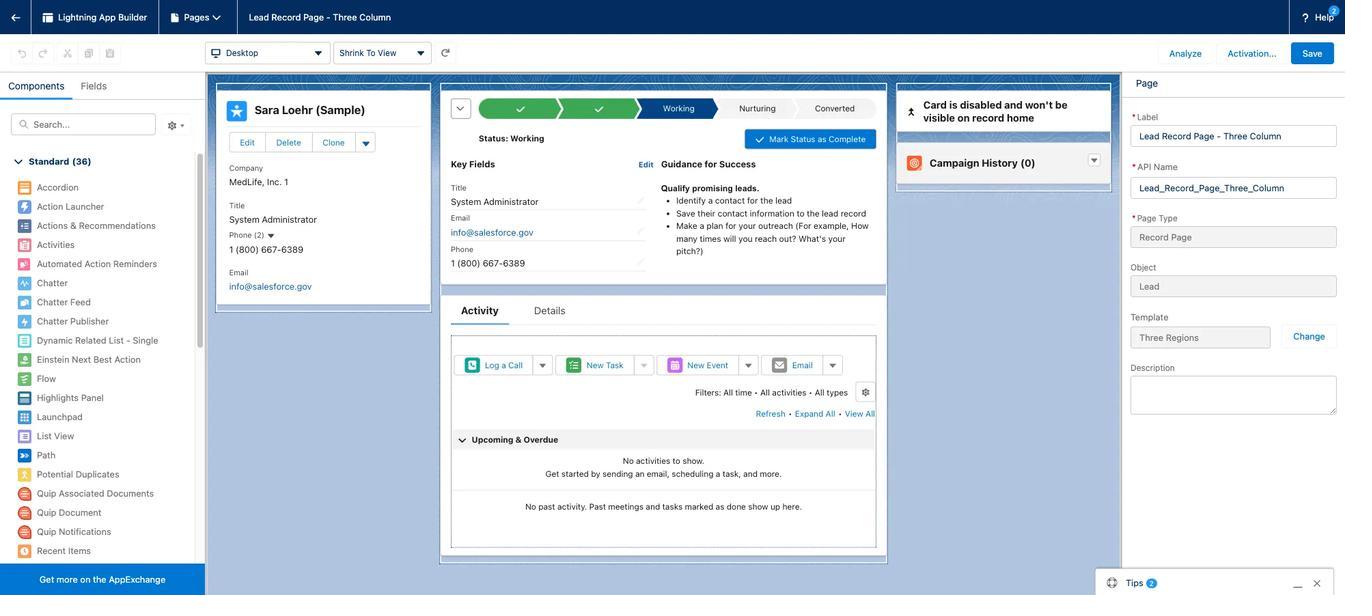 Task type: locate. For each thing, give the bounding box(es) containing it.
chatter up "chatter publisher"
[[37, 297, 68, 308]]

* for * page type
[[1132, 213, 1136, 223]]

1 vertical spatial list
[[37, 431, 52, 442]]

launchpad link
[[12, 408, 187, 427]]

2 vertical spatial quip
[[37, 526, 56, 537]]

group up fields
[[57, 42, 121, 64]]

get more on the appexchange button
[[0, 564, 205, 595]]

chatter inside chatter publisher link
[[37, 316, 68, 327]]

save
[[1303, 47, 1323, 58]]

quip notifications
[[37, 526, 111, 537]]

action inside einstein next best action link
[[114, 354, 141, 365]]

1 horizontal spatial action
[[85, 259, 111, 269]]

2 * from the top
[[1132, 161, 1137, 172]]

path link
[[12, 446, 187, 465]]

api
[[1138, 161, 1152, 172]]

more
[[57, 574, 78, 585]]

recommendations inside actions & recommendations link
[[79, 220, 156, 231]]

2 quip from the top
[[37, 507, 56, 518]]

group
[[11, 42, 54, 64], [57, 42, 121, 64]]

potential
[[37, 469, 73, 480]]

desktop button
[[205, 41, 331, 64]]

1 quip from the top
[[37, 488, 56, 499]]

dynamic related list - single link
[[12, 331, 187, 350]]

0 vertical spatial view
[[378, 48, 397, 58]]

None text field
[[1131, 226, 1337, 248]]

dynamic related list - single
[[37, 335, 158, 346]]

page up label
[[1136, 77, 1159, 89]]

flow
[[37, 373, 56, 384]]

chatter down automated in the left top of the page
[[37, 278, 68, 289]]

action right best
[[114, 354, 141, 365]]

3 chatter from the top
[[37, 316, 68, 327]]

recommendations down items
[[37, 565, 114, 576]]

single
[[133, 335, 158, 346]]

recommendations link
[[12, 561, 187, 580]]

recommendations down action launcher 'link' on the top
[[79, 220, 156, 231]]

action inside automated action reminders link
[[85, 259, 111, 269]]

to
[[366, 48, 376, 58]]

* for * api name
[[1132, 161, 1137, 172]]

change
[[1294, 331, 1326, 342]]

1 chatter from the top
[[37, 278, 68, 289]]

tab list containing components
[[0, 72, 205, 100]]

1 vertical spatial *
[[1132, 161, 1137, 172]]

chatter feed
[[37, 297, 91, 308]]

accordion
[[37, 182, 79, 193]]

save button
[[1292, 42, 1335, 64]]

1 vertical spatial action
[[85, 259, 111, 269]]

0 vertical spatial quip
[[37, 488, 56, 499]]

* page type
[[1132, 213, 1178, 223]]

1 horizontal spatial -
[[326, 12, 331, 23]]

0 vertical spatial chatter
[[37, 278, 68, 289]]

-
[[326, 12, 331, 23], [126, 335, 130, 346]]

1 * from the top
[[1132, 112, 1136, 122]]

description
[[1131, 363, 1175, 373]]

launcher
[[66, 201, 104, 212]]

associated
[[59, 488, 104, 499]]

chatter feed link
[[12, 293, 187, 312]]

Description text field
[[1131, 376, 1337, 415]]

0 vertical spatial list
[[109, 335, 124, 346]]

0 vertical spatial 2
[[1333, 7, 1337, 15]]

duplicates
[[76, 469, 119, 480]]

1 horizontal spatial group
[[57, 42, 121, 64]]

0 vertical spatial *
[[1132, 112, 1136, 122]]

0 vertical spatial recommendations
[[79, 220, 156, 231]]

action down the activities link
[[85, 259, 111, 269]]

*
[[1132, 112, 1136, 122], [1132, 161, 1137, 172], [1132, 213, 1136, 223]]

0 vertical spatial action
[[37, 201, 63, 212]]

- left three
[[326, 12, 331, 23]]

quip for quip notifications
[[37, 526, 56, 537]]

&
[[70, 220, 77, 231]]

2 right tips
[[1150, 579, 1154, 587]]

action
[[37, 201, 63, 212], [85, 259, 111, 269], [114, 354, 141, 365]]

action up actions
[[37, 201, 63, 212]]

0 vertical spatial -
[[326, 12, 331, 23]]

page
[[303, 12, 324, 23], [1136, 77, 1159, 89], [1138, 213, 1157, 223]]

automated
[[37, 259, 82, 269]]

standard element
[[0, 178, 195, 595]]

3 * from the top
[[1132, 213, 1136, 223]]

accordion link
[[12, 178, 187, 197]]

quip associated documents
[[37, 488, 154, 499]]

2 for help
[[1333, 7, 1337, 15]]

tips
[[1126, 577, 1144, 588]]

None text field
[[1131, 125, 1337, 147], [1131, 177, 1337, 199], [1131, 125, 1337, 147], [1131, 177, 1337, 199]]

2 group from the left
[[57, 42, 121, 64]]

fields link
[[81, 72, 107, 100]]

chatter for chatter publisher
[[37, 316, 68, 327]]

record
[[272, 12, 301, 23]]

tab list
[[0, 72, 205, 100]]

2 up the save button
[[1333, 7, 1337, 15]]

1 vertical spatial chatter
[[37, 297, 68, 308]]

* left api
[[1132, 161, 1137, 172]]

actions & recommendations link
[[12, 216, 187, 235]]

2 chatter from the top
[[37, 297, 68, 308]]

list up best
[[109, 335, 124, 346]]

recent
[[37, 546, 66, 557]]

1 group from the left
[[11, 42, 54, 64]]

- inside standard element
[[126, 335, 130, 346]]

components link
[[8, 72, 65, 100]]

2 inside tips 2
[[1150, 579, 1154, 587]]

1 horizontal spatial 2
[[1333, 7, 1337, 15]]

- left single
[[126, 335, 130, 346]]

0 horizontal spatial view
[[54, 431, 74, 442]]

1 vertical spatial quip
[[37, 507, 56, 518]]

- for single
[[126, 335, 130, 346]]

(36)
[[72, 156, 91, 167]]

document
[[59, 507, 101, 518]]

view
[[378, 48, 397, 58], [54, 431, 74, 442]]

quip up the recent
[[37, 526, 56, 537]]

1 vertical spatial recommendations
[[37, 565, 114, 576]]

list
[[109, 335, 124, 346], [37, 431, 52, 442]]

page right record
[[303, 12, 324, 23]]

quip for quip associated documents
[[37, 488, 56, 499]]

lead
[[249, 12, 269, 23]]

1 vertical spatial -
[[126, 335, 130, 346]]

view right to
[[378, 48, 397, 58]]

tips 2
[[1126, 577, 1154, 588]]

1 vertical spatial view
[[54, 431, 74, 442]]

3 quip from the top
[[37, 526, 56, 537]]

2 vertical spatial chatter
[[37, 316, 68, 327]]

feed
[[70, 297, 91, 308]]

label
[[1138, 112, 1159, 122]]

automated action reminders link
[[12, 254, 187, 274]]

- for three
[[326, 12, 331, 23]]

1 horizontal spatial list
[[109, 335, 124, 346]]

next
[[72, 354, 91, 365]]

2 inside 'help 2'
[[1333, 7, 1337, 15]]

highlights panel
[[37, 392, 104, 403]]

recent items
[[37, 546, 91, 557]]

2 horizontal spatial action
[[114, 354, 141, 365]]

view down launchpad
[[54, 431, 74, 442]]

list view
[[37, 431, 74, 442]]

0 horizontal spatial 2
[[1150, 579, 1154, 587]]

page left type
[[1138, 213, 1157, 223]]

activities
[[37, 239, 75, 250]]

app
[[99, 12, 116, 23]]

lightning app builder
[[58, 12, 147, 23]]

1 horizontal spatial view
[[378, 48, 397, 58]]

list up path
[[37, 431, 52, 442]]

actions
[[37, 220, 68, 231]]

chatter up dynamic
[[37, 316, 68, 327]]

related
[[75, 335, 106, 346]]

* left label
[[1132, 112, 1136, 122]]

group up components
[[11, 42, 54, 64]]

quip down potential
[[37, 488, 56, 499]]

Object text field
[[1131, 275, 1337, 297]]

* left type
[[1132, 213, 1136, 223]]

highlights panel link
[[12, 388, 187, 408]]

2 vertical spatial *
[[1132, 213, 1136, 223]]

automated action reminders
[[37, 259, 157, 269]]

quip associated documents link
[[12, 484, 187, 503]]

0 horizontal spatial group
[[11, 42, 54, 64]]

2 vertical spatial action
[[114, 354, 141, 365]]

1 vertical spatial 2
[[1150, 579, 1154, 587]]

best
[[93, 354, 112, 365]]

0 horizontal spatial -
[[126, 335, 130, 346]]

quip up quip notifications
[[37, 507, 56, 518]]

0 horizontal spatial action
[[37, 201, 63, 212]]



Task type: vqa. For each thing, say whether or not it's contained in the screenshot.
Activation... button
yes



Task type: describe. For each thing, give the bounding box(es) containing it.
quip document link
[[12, 503, 187, 522]]

chatter publisher
[[37, 316, 109, 327]]

Search... search field
[[11, 113, 156, 135]]

components
[[8, 80, 65, 92]]

desktop
[[226, 48, 258, 58]]

items
[[68, 546, 91, 557]]

1 vertical spatial page
[[1136, 77, 1159, 89]]

panel
[[81, 392, 104, 403]]

pages link
[[159, 0, 238, 34]]

* label
[[1132, 112, 1159, 122]]

shrink
[[340, 48, 364, 58]]

list view link
[[12, 427, 187, 446]]

template
[[1131, 311, 1169, 322]]

shrink to view
[[340, 48, 397, 58]]

help
[[1316, 12, 1335, 23]]

shrink to view button
[[333, 41, 432, 64]]

dynamic
[[37, 335, 73, 346]]

reminders
[[113, 259, 157, 269]]

action inside action launcher 'link'
[[37, 201, 63, 212]]

column
[[360, 12, 391, 23]]

einstein
[[37, 354, 69, 365]]

quip for quip document
[[37, 507, 56, 518]]

activities link
[[12, 235, 187, 254]]

activation... button
[[1217, 42, 1289, 64]]

0 vertical spatial page
[[303, 12, 324, 23]]

quip document
[[37, 507, 101, 518]]

standard
[[29, 156, 69, 167]]

standard (36)
[[29, 156, 91, 167]]

the
[[93, 574, 106, 585]]

pages
[[184, 12, 209, 23]]

2 vertical spatial page
[[1138, 213, 1157, 223]]

get
[[39, 574, 54, 585]]

recent items link
[[12, 541, 187, 561]]

lead record page - three column
[[249, 12, 391, 23]]

name
[[1154, 161, 1178, 172]]

action launcher link
[[12, 197, 187, 216]]

analyze
[[1170, 47, 1202, 58]]

potential duplicates link
[[12, 465, 187, 484]]

lightning
[[58, 12, 97, 23]]

chatter link
[[12, 274, 187, 293]]

highlights
[[37, 392, 79, 403]]

recommendations inside recommendations link
[[37, 565, 114, 576]]

Template text field
[[1131, 327, 1271, 349]]

notifications
[[59, 526, 111, 537]]

einstein next best action
[[37, 354, 141, 365]]

appexchange
[[109, 574, 166, 585]]

potential duplicates
[[37, 469, 119, 480]]

* for * label
[[1132, 112, 1136, 122]]

view inside standard element
[[54, 431, 74, 442]]

view inside popup button
[[378, 48, 397, 58]]

quip notifications link
[[12, 522, 187, 541]]

get more on the appexchange
[[39, 574, 166, 585]]

* api name
[[1132, 161, 1178, 172]]

publisher
[[70, 316, 109, 327]]

fields
[[81, 80, 107, 92]]

help 2
[[1316, 7, 1337, 23]]

0 horizontal spatial list
[[37, 431, 52, 442]]

change button
[[1282, 324, 1337, 349]]

documents
[[107, 488, 154, 499]]

analyze button
[[1158, 42, 1214, 64]]

chatter for chatter feed
[[37, 297, 68, 308]]

chatter publisher link
[[12, 312, 187, 331]]

flow link
[[12, 369, 187, 388]]

chatter for chatter
[[37, 278, 68, 289]]

action launcher
[[37, 201, 104, 212]]

three
[[333, 12, 357, 23]]

type
[[1159, 213, 1178, 223]]

on
[[80, 574, 91, 585]]

object
[[1131, 262, 1157, 272]]

actions & recommendations
[[37, 220, 156, 231]]

einstein next best action link
[[12, 350, 187, 369]]

builder
[[118, 12, 147, 23]]

2 for tips
[[1150, 579, 1154, 587]]

launchpad
[[37, 412, 83, 423]]



